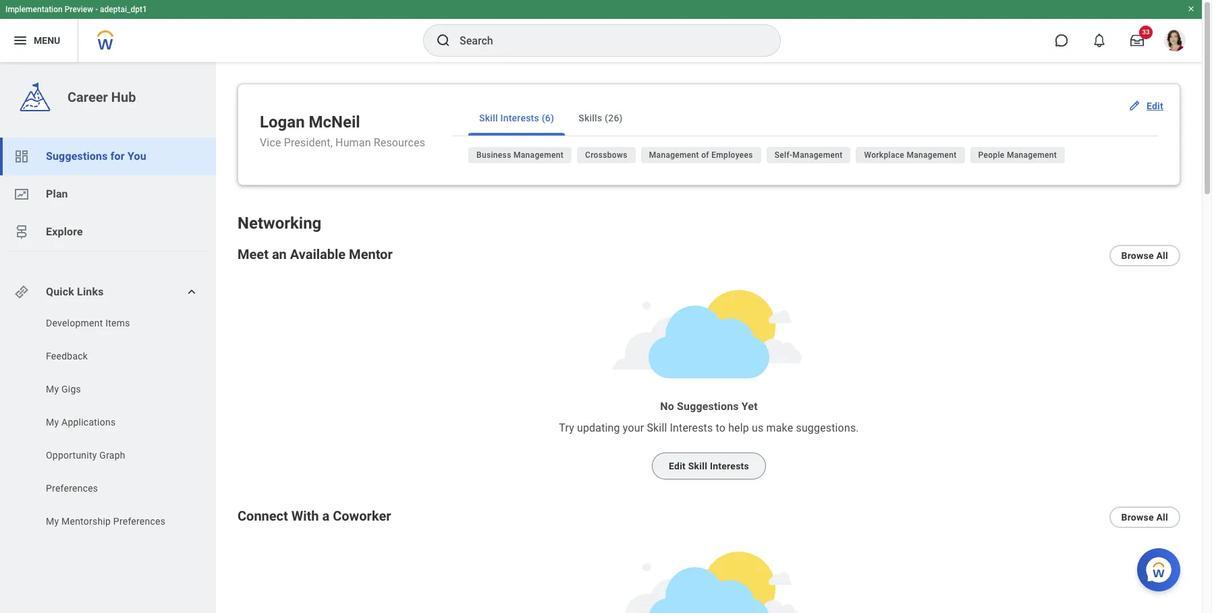 Task type: describe. For each thing, give the bounding box(es) containing it.
suggestions.
[[796, 422, 859, 435]]

browse all link for meet an available mentor
[[1109, 245, 1181, 267]]

workplace management
[[864, 151, 957, 160]]

1 horizontal spatial skill
[[647, 422, 667, 435]]

edit for edit
[[1147, 101, 1164, 111]]

career hub
[[67, 89, 136, 105]]

human
[[335, 136, 371, 149]]

edit button
[[1122, 92, 1172, 119]]

items
[[105, 318, 130, 329]]

33 button
[[1122, 26, 1153, 55]]

connect with a coworker
[[238, 508, 391, 525]]

edit image
[[1128, 99, 1141, 113]]

with
[[291, 508, 319, 525]]

feedback
[[46, 351, 88, 362]]

development
[[46, 318, 103, 329]]

business management
[[477, 151, 564, 160]]

logan
[[260, 113, 305, 132]]

self-
[[775, 151, 793, 160]]

you
[[128, 150, 146, 163]]

development items link
[[45, 317, 183, 330]]

0 vertical spatial suggestions
[[46, 150, 108, 163]]

opportunity graph
[[46, 450, 125, 461]]

management for self-management
[[793, 151, 843, 160]]

my mentorship preferences link
[[45, 515, 183, 529]]

plan
[[46, 188, 68, 200]]

all for meet an available mentor
[[1157, 250, 1168, 261]]

all for connect with a coworker
[[1157, 512, 1168, 523]]

browse all link for connect with a coworker
[[1109, 507, 1181, 529]]

quick links element
[[13, 279, 205, 306]]

to
[[716, 422, 726, 435]]

mcneil
[[309, 113, 360, 132]]

browse all for connect with a coworker
[[1121, 512, 1168, 523]]

try
[[559, 422, 574, 435]]

adeptai_dpt1
[[100, 5, 147, 14]]

implementation
[[5, 5, 63, 14]]

my applications
[[46, 417, 116, 428]]

1 vertical spatial suggestions
[[677, 400, 739, 413]]

1 vertical spatial interests
[[670, 422, 713, 435]]

links
[[77, 286, 104, 298]]

skills
[[579, 113, 602, 124]]

us
[[752, 422, 764, 435]]

my gigs link
[[45, 383, 183, 396]]

management of employees
[[649, 151, 753, 160]]

search image
[[435, 32, 452, 49]]

an
[[272, 246, 287, 263]]

opportunity
[[46, 450, 97, 461]]

profile logan mcneil image
[[1164, 30, 1186, 54]]

self-management
[[775, 151, 843, 160]]

explore
[[46, 225, 83, 238]]

link image
[[13, 284, 30, 300]]

development items
[[46, 318, 130, 329]]

inbox large image
[[1131, 34, 1144, 47]]

of
[[701, 151, 709, 160]]

management for workplace management
[[907, 151, 957, 160]]

management for people management
[[1007, 151, 1057, 160]]

interests inside button
[[500, 113, 539, 124]]

connect
[[238, 508, 288, 525]]

resources
[[374, 136, 425, 149]]

explore link
[[0, 213, 216, 251]]

timeline milestone image
[[13, 224, 30, 240]]

skill interests (6)
[[479, 113, 554, 124]]

people management
[[978, 151, 1057, 160]]

crossbows
[[585, 151, 628, 160]]

people
[[978, 151, 1005, 160]]

Search Workday  search field
[[460, 26, 753, 55]]

edit skill interests
[[669, 461, 749, 472]]

workplace
[[864, 151, 905, 160]]

try updating your skill interests to help us make suggestions.
[[559, 422, 859, 435]]

suggestions for you link
[[0, 138, 216, 175]]



Task type: locate. For each thing, give the bounding box(es) containing it.
implementation preview -   adeptai_dpt1
[[5, 5, 147, 14]]

management left the workplace
[[793, 151, 843, 160]]

1 vertical spatial skill
[[647, 422, 667, 435]]

2 browse all link from the top
[[1109, 507, 1181, 529]]

feedback link
[[45, 350, 183, 363]]

preferences down preferences link
[[113, 516, 165, 527]]

interests
[[500, 113, 539, 124], [670, 422, 713, 435], [710, 461, 749, 472]]

2 vertical spatial interests
[[710, 461, 749, 472]]

1 vertical spatial browse all link
[[1109, 507, 1181, 529]]

skill right the your
[[647, 422, 667, 435]]

your
[[623, 422, 644, 435]]

all
[[1157, 250, 1168, 261], [1157, 512, 1168, 523]]

(6)
[[542, 113, 554, 124]]

applications
[[61, 417, 116, 428]]

chevron up small image
[[185, 286, 198, 299]]

management down (6)
[[514, 151, 564, 160]]

preferences link
[[45, 482, 183, 495]]

browse
[[1121, 250, 1154, 261], [1121, 512, 1154, 523]]

skill down try updating your skill interests to help us make suggestions.
[[688, 461, 708, 472]]

2 browse all from the top
[[1121, 512, 1168, 523]]

browse all for meet an available mentor
[[1121, 250, 1168, 261]]

networking
[[238, 214, 321, 233]]

skill up business
[[479, 113, 498, 124]]

help
[[728, 422, 749, 435]]

quick links
[[46, 286, 104, 298]]

0 horizontal spatial suggestions
[[46, 150, 108, 163]]

my left gigs
[[46, 384, 59, 395]]

list containing suggestions for you
[[0, 138, 216, 251]]

1 horizontal spatial preferences
[[113, 516, 165, 527]]

no suggestions yet
[[660, 400, 758, 413]]

available
[[290, 246, 346, 263]]

4 management from the left
[[907, 151, 957, 160]]

coworker
[[333, 508, 391, 525]]

suggestions left 'for'
[[46, 150, 108, 163]]

tab list containing skill interests (6)
[[452, 101, 1158, 136]]

president,
[[284, 136, 333, 149]]

my gigs
[[46, 384, 81, 395]]

skill inside button
[[479, 113, 498, 124]]

management
[[514, 151, 564, 160], [649, 151, 699, 160], [793, 151, 843, 160], [907, 151, 957, 160], [1007, 151, 1057, 160]]

browse all link
[[1109, 245, 1181, 267], [1109, 507, 1181, 529]]

2 list from the top
[[0, 317, 216, 532]]

1 management from the left
[[514, 151, 564, 160]]

graph
[[99, 450, 125, 461]]

edit down try updating your skill interests to help us make suggestions.
[[669, 461, 686, 472]]

2 all from the top
[[1157, 512, 1168, 523]]

my inside "link"
[[46, 417, 59, 428]]

menu
[[34, 35, 60, 46]]

1 horizontal spatial suggestions
[[677, 400, 739, 413]]

skills (26) button
[[568, 101, 634, 136]]

business
[[477, 151, 511, 160]]

1 my from the top
[[46, 384, 59, 395]]

employees
[[712, 151, 753, 160]]

quick
[[46, 286, 74, 298]]

meet an available mentor
[[238, 246, 393, 263]]

0 horizontal spatial edit
[[669, 461, 686, 472]]

preferences
[[46, 483, 98, 494], [113, 516, 165, 527]]

0 horizontal spatial preferences
[[46, 483, 98, 494]]

management right "people"
[[1007, 151, 1057, 160]]

my down 'my gigs'
[[46, 417, 59, 428]]

2 vertical spatial my
[[46, 516, 59, 527]]

0 vertical spatial skill
[[479, 113, 498, 124]]

0 vertical spatial list
[[0, 138, 216, 251]]

(26)
[[605, 113, 623, 124]]

preferences down opportunity
[[46, 483, 98, 494]]

menu banner
[[0, 0, 1202, 62]]

interests left (6)
[[500, 113, 539, 124]]

list
[[0, 138, 216, 251], [0, 317, 216, 532]]

interests down no suggestions yet
[[670, 422, 713, 435]]

1 vertical spatial list
[[0, 317, 216, 532]]

0 vertical spatial interests
[[500, 113, 539, 124]]

onboarding home image
[[13, 186, 30, 202]]

justify image
[[12, 32, 28, 49]]

management for business management
[[514, 151, 564, 160]]

1 vertical spatial browse
[[1121, 512, 1154, 523]]

0 vertical spatial preferences
[[46, 483, 98, 494]]

1 vertical spatial my
[[46, 417, 59, 428]]

suggestions
[[46, 150, 108, 163], [677, 400, 739, 413]]

a
[[322, 508, 330, 525]]

my for my mentorship preferences
[[46, 516, 59, 527]]

preview
[[65, 5, 93, 14]]

browse for connect with a coworker
[[1121, 512, 1154, 523]]

0 vertical spatial browse all
[[1121, 250, 1168, 261]]

gigs
[[61, 384, 81, 395]]

1 vertical spatial preferences
[[113, 516, 165, 527]]

edit for edit skill interests
[[669, 461, 686, 472]]

1 vertical spatial all
[[1157, 512, 1168, 523]]

mentor
[[349, 246, 393, 263]]

make
[[766, 422, 793, 435]]

1 horizontal spatial edit
[[1147, 101, 1164, 111]]

vice
[[260, 136, 281, 149]]

2 my from the top
[[46, 417, 59, 428]]

0 vertical spatial edit
[[1147, 101, 1164, 111]]

skill
[[479, 113, 498, 124], [647, 422, 667, 435], [688, 461, 708, 472]]

my mentorship preferences
[[46, 516, 165, 527]]

hub
[[111, 89, 136, 105]]

1 list from the top
[[0, 138, 216, 251]]

1 all from the top
[[1157, 250, 1168, 261]]

my applications link
[[45, 416, 183, 429]]

3 management from the left
[[793, 151, 843, 160]]

33
[[1142, 28, 1150, 36]]

mentorship
[[61, 516, 111, 527]]

1 vertical spatial edit
[[669, 461, 686, 472]]

my for my applications
[[46, 417, 59, 428]]

updating
[[577, 422, 620, 435]]

my left mentorship at the bottom left of the page
[[46, 516, 59, 527]]

menu button
[[0, 19, 78, 62]]

3 my from the top
[[46, 516, 59, 527]]

skill inside button
[[688, 461, 708, 472]]

edit
[[1147, 101, 1164, 111], [669, 461, 686, 472]]

career
[[67, 89, 108, 105]]

0 vertical spatial browse
[[1121, 250, 1154, 261]]

plan link
[[0, 175, 216, 213]]

0 horizontal spatial skill
[[479, 113, 498, 124]]

management right the workplace
[[907, 151, 957, 160]]

1 browse all from the top
[[1121, 250, 1168, 261]]

logan mcneil vice president, human resources
[[260, 113, 425, 149]]

dashboard image
[[13, 148, 30, 165]]

edit skill interests button
[[652, 453, 766, 480]]

0 vertical spatial my
[[46, 384, 59, 395]]

for
[[110, 150, 125, 163]]

management left of
[[649, 151, 699, 160]]

2 browse from the top
[[1121, 512, 1154, 523]]

suggestions up try updating your skill interests to help us make suggestions.
[[677, 400, 739, 413]]

2 horizontal spatial skill
[[688, 461, 708, 472]]

0 vertical spatial all
[[1157, 250, 1168, 261]]

browse for meet an available mentor
[[1121, 250, 1154, 261]]

skills (26)
[[579, 113, 623, 124]]

1 browse all link from the top
[[1109, 245, 1181, 267]]

-
[[95, 5, 98, 14]]

my for my gigs
[[46, 384, 59, 395]]

interests down 'to'
[[710, 461, 749, 472]]

skill interests (6) button
[[468, 101, 565, 136]]

notifications large image
[[1093, 34, 1106, 47]]

2 management from the left
[[649, 151, 699, 160]]

opportunity graph link
[[45, 449, 183, 462]]

0 vertical spatial browse all link
[[1109, 245, 1181, 267]]

2 vertical spatial skill
[[688, 461, 708, 472]]

5 management from the left
[[1007, 151, 1057, 160]]

browse all
[[1121, 250, 1168, 261], [1121, 512, 1168, 523]]

yet
[[742, 400, 758, 413]]

interests inside button
[[710, 461, 749, 472]]

edit right edit image
[[1147, 101, 1164, 111]]

suggestions for you
[[46, 150, 146, 163]]

no
[[660, 400, 674, 413]]

close environment banner image
[[1187, 5, 1195, 13]]

meet
[[238, 246, 269, 263]]

list containing development items
[[0, 317, 216, 532]]

1 browse from the top
[[1121, 250, 1154, 261]]

1 vertical spatial browse all
[[1121, 512, 1168, 523]]

tab list
[[452, 101, 1158, 136]]



Task type: vqa. For each thing, say whether or not it's contained in the screenshot.
$2.5m cost to move to midpoint
no



